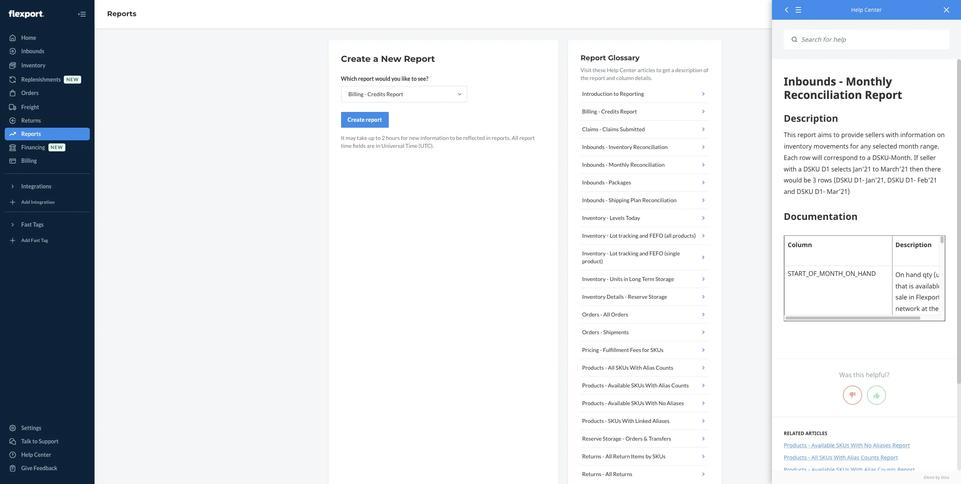 Task type: locate. For each thing, give the bounding box(es) containing it.
fast
[[21, 221, 32, 228], [31, 238, 40, 243]]

reserve down long
[[628, 293, 648, 300]]

available down products - all skus with alias counts report
[[812, 466, 836, 473]]

with for products - all skus with alias counts report
[[835, 454, 847, 461]]

with down fees
[[630, 364, 643, 371]]

and inside inventory - lot tracking and fefo (single product)
[[640, 250, 649, 257]]

0 horizontal spatial billing - credits report
[[349, 91, 404, 97]]

aliases for products - available skus with no aliases
[[668, 400, 685, 406]]

0 horizontal spatial in
[[376, 142, 381, 149]]

inbounds for inbounds - inventory reconciliation
[[583, 144, 605, 150]]

(utc).
[[419, 142, 434, 149]]

with down products - available skus with no aliases report
[[835, 454, 847, 461]]

reports link
[[107, 10, 136, 18], [5, 128, 90, 140]]

and inside button
[[640, 232, 649, 239]]

helpful?
[[867, 371, 891, 379]]

help inside visit these help center articles to get a description of the report and column details.
[[608, 67, 619, 73]]

help center
[[852, 6, 883, 13], [21, 451, 51, 458]]

storage down term at the right of page
[[649, 293, 668, 300]]

1 vertical spatial lot
[[610, 250, 618, 257]]

report up up on the top of page
[[366, 116, 382, 123]]

by right items
[[646, 453, 652, 460]]

aliases right linked
[[653, 418, 670, 424]]

to left reporting
[[614, 90, 619, 97]]

no inside button
[[659, 400, 666, 406]]

new
[[66, 77, 79, 83], [409, 134, 420, 141], [51, 144, 63, 150]]

add for add fast tag
[[21, 238, 30, 243]]

returns - all return items by skus button
[[581, 448, 709, 466]]

1 vertical spatial add
[[21, 238, 30, 243]]

- inside "button"
[[606, 364, 608, 371]]

credits down "would"
[[368, 91, 386, 97]]

in left reports.
[[487, 134, 491, 141]]

returns - all returns
[[583, 471, 633, 477]]

2 horizontal spatial in
[[624, 276, 629, 282]]

skus inside "button"
[[651, 347, 664, 353]]

returns for returns - all return items by skus
[[583, 453, 602, 460]]

inbounds - monthly reconciliation
[[583, 161, 665, 168]]

billing - credits report
[[349, 91, 404, 97], [583, 108, 638, 115]]

inbounds
[[21, 48, 44, 54], [583, 144, 605, 150], [583, 161, 605, 168], [583, 179, 605, 186], [583, 197, 605, 203]]

0 vertical spatial billing
[[349, 91, 364, 97]]

inventory inside 'inbounds - inventory reconciliation' button
[[609, 144, 633, 150]]

inbounds up inbounds - packages
[[583, 161, 605, 168]]

1 vertical spatial no
[[865, 442, 873, 449]]

alias
[[644, 364, 655, 371], [659, 382, 671, 389], [848, 454, 860, 461], [865, 466, 877, 473]]

visit
[[581, 67, 592, 73]]

it may take up to 2 hours for new information to be reflected in reports. all report time fields are in universal time (utc).
[[341, 134, 535, 149]]

- for "products - skus with linked aliases" button
[[606, 418, 608, 424]]

0 vertical spatial in
[[487, 134, 491, 141]]

levels
[[610, 214, 625, 221]]

1 horizontal spatial claims
[[603, 126, 619, 132]]

1 horizontal spatial new
[[66, 77, 79, 83]]

shipments
[[604, 329, 629, 336]]

to left get
[[657, 67, 662, 73]]

1 vertical spatial a
[[672, 67, 675, 73]]

1 vertical spatial billing
[[583, 108, 598, 115]]

0 vertical spatial fefo
[[650, 232, 664, 239]]

alias for products - available skus with alias counts report
[[865, 466, 877, 473]]

counts for products - all skus with alias counts
[[656, 364, 674, 371]]

- for inventory - units in long term storage button
[[607, 276, 609, 282]]

skus down products - available skus with no aliases report
[[820, 454, 833, 461]]

with for products - all skus with alias counts
[[630, 364, 643, 371]]

inventory up product)
[[583, 250, 606, 257]]

inbounds inside inbounds - monthly reconciliation button
[[583, 161, 605, 168]]

for up time
[[401, 134, 408, 141]]

0 vertical spatial reconciliation
[[634, 144, 668, 150]]

skus down pricing - fulfillment fees for skus
[[616, 364, 629, 371]]

- for claims - claims submitted button
[[600, 126, 602, 132]]

0 horizontal spatial new
[[51, 144, 63, 150]]

this
[[854, 371, 865, 379]]

1 horizontal spatial a
[[672, 67, 675, 73]]

1 vertical spatial reports link
[[5, 128, 90, 140]]

1 add from the top
[[21, 199, 30, 205]]

returns - all return items by skus
[[583, 453, 666, 460]]

1 claims from the left
[[583, 126, 599, 132]]

all inside button
[[606, 453, 613, 460]]

inbounds inside inbounds - packages button
[[583, 179, 605, 186]]

give feedback button
[[5, 462, 90, 475]]

0 vertical spatial for
[[401, 134, 408, 141]]

articles up details.
[[638, 67, 656, 73]]

0 horizontal spatial articles
[[638, 67, 656, 73]]

take
[[357, 134, 368, 141]]

inventory left the "levels"
[[583, 214, 606, 221]]

storage up return
[[603, 435, 622, 442]]

0 vertical spatial no
[[659, 400, 666, 406]]

inbounds - shipping plan reconciliation button
[[581, 192, 709, 209]]

replenishments
[[21, 76, 61, 83]]

orders inside button
[[583, 329, 600, 336]]

for inside "button"
[[643, 347, 650, 353]]

1 horizontal spatial reports link
[[107, 10, 136, 18]]

available down products - all skus with alias counts
[[609, 382, 631, 389]]

help up search search field
[[852, 6, 864, 13]]

2 vertical spatial help
[[21, 451, 33, 458]]

1 vertical spatial create
[[348, 116, 365, 123]]

inbounds - inventory reconciliation
[[583, 144, 668, 150]]

all down fulfillment at the right of the page
[[609, 364, 615, 371]]

available for products - available skus with no aliases report
[[812, 442, 836, 449]]

1 vertical spatial fast
[[31, 238, 40, 243]]

inventory inside inventory - levels today button
[[583, 214, 606, 221]]

inventory inside inventory details - reserve storage button
[[583, 293, 606, 300]]

center up search search field
[[865, 6, 883, 13]]

inventory for inventory - levels today
[[583, 214, 606, 221]]

1 vertical spatial help
[[608, 67, 619, 73]]

report down these
[[590, 75, 606, 81]]

1 vertical spatial fefo
[[650, 250, 664, 257]]

available
[[609, 382, 631, 389], [609, 400, 631, 406], [812, 442, 836, 449], [812, 466, 836, 473]]

1 horizontal spatial credits
[[602, 108, 620, 115]]

create for create report
[[348, 116, 365, 123]]

2 vertical spatial new
[[51, 144, 63, 150]]

returns inside button
[[583, 453, 602, 460]]

alias inside button
[[659, 382, 671, 389]]

tag
[[41, 238, 48, 243]]

2 vertical spatial and
[[640, 250, 649, 257]]

inbounds for inbounds - shipping plan reconciliation
[[583, 197, 605, 203]]

2 horizontal spatial new
[[409, 134, 420, 141]]

counts inside button
[[672, 382, 689, 389]]

lot up the units
[[610, 250, 618, 257]]

and inside visit these help center articles to get a description of the report and column details.
[[607, 75, 616, 81]]

a inside visit these help center articles to get a description of the report and column details.
[[672, 67, 675, 73]]

all inside it may take up to 2 hours for new information to be reflected in reports. all report time fields are in universal time (utc).
[[512, 134, 519, 141]]

skus up products - all skus with alias counts report
[[837, 442, 850, 449]]

0 vertical spatial credits
[[368, 91, 386, 97]]

tracking for (single
[[619, 250, 639, 257]]

2 vertical spatial in
[[624, 276, 629, 282]]

add left integration
[[21, 199, 30, 205]]

1 vertical spatial credits
[[602, 108, 620, 115]]

orders up orders - shipments
[[583, 311, 600, 318]]

no down products - available skus with alias counts button
[[659, 400, 666, 406]]

claims - claims submitted
[[583, 126, 646, 132]]

like
[[402, 75, 411, 82]]

details.
[[636, 75, 653, 81]]

fields
[[353, 142, 366, 149]]

0 vertical spatial help
[[852, 6, 864, 13]]

all down returns - all return items by skus
[[606, 471, 613, 477]]

billing link
[[5, 155, 90, 167]]

1 vertical spatial billing - credits report
[[583, 108, 638, 115]]

0 vertical spatial lot
[[610, 232, 618, 239]]

orders for orders - all orders
[[583, 311, 600, 318]]

fefo left (single
[[650, 250, 664, 257]]

with inside "button"
[[630, 364, 643, 371]]

0 horizontal spatial for
[[401, 134, 408, 141]]

a right get
[[672, 67, 675, 73]]

fast left the "tags"
[[21, 221, 32, 228]]

1 fefo from the top
[[650, 232, 664, 239]]

for inside it may take up to 2 hours for new information to be reflected in reports. all report time fields are in universal time (utc).
[[401, 134, 408, 141]]

talk to support button
[[5, 435, 90, 448]]

help center up give feedback
[[21, 451, 51, 458]]

billing - credits report down "would"
[[349, 91, 404, 97]]

fast tags button
[[5, 218, 90, 231]]

freight link
[[5, 101, 90, 114]]

articles inside visit these help center articles to get a description of the report and column details.
[[638, 67, 656, 73]]

inventory for inventory details - reserve storage
[[583, 293, 606, 300]]

inventory inside inventory link
[[21, 62, 45, 69]]

2 tracking from the top
[[619, 250, 639, 257]]

reconciliation down claims - claims submitted button
[[634, 144, 668, 150]]

integrations button
[[5, 180, 90, 193]]

1 vertical spatial new
[[409, 134, 420, 141]]

2 horizontal spatial help
[[852, 6, 864, 13]]

products inside "button"
[[583, 364, 605, 371]]

billing - credits report down 'introduction to reporting'
[[583, 108, 638, 115]]

0 horizontal spatial reports link
[[5, 128, 90, 140]]

returns - all returns button
[[581, 466, 709, 483]]

create for create a new report
[[341, 54, 371, 64]]

0 horizontal spatial by
[[646, 453, 652, 460]]

inbounds down claims - claims submitted
[[583, 144, 605, 150]]

0 vertical spatial articles
[[638, 67, 656, 73]]

billing down the financing
[[21, 157, 37, 164]]

reconciliation down 'inbounds - inventory reconciliation' button
[[631, 161, 665, 168]]

details
[[607, 293, 624, 300]]

2 vertical spatial storage
[[603, 435, 622, 442]]

related articles
[[785, 430, 828, 437]]

units
[[610, 276, 623, 282]]

lot inside button
[[610, 232, 618, 239]]

inventory - lot tracking and fefo (all products)
[[583, 232, 696, 239]]

all inside button
[[604, 311, 611, 318]]

available up products - skus with linked aliases
[[609, 400, 631, 406]]

inventory inside inventory - units in long term storage button
[[583, 276, 606, 282]]

skus down products - all skus with alias counts report
[[837, 466, 850, 473]]

1 horizontal spatial center
[[620, 67, 637, 73]]

1 vertical spatial reconciliation
[[631, 161, 665, 168]]

1 horizontal spatial by
[[937, 475, 941, 480]]

1 vertical spatial aliases
[[653, 418, 670, 424]]

1 vertical spatial tracking
[[619, 250, 639, 257]]

2 fefo from the top
[[650, 250, 664, 257]]

products for products - all skus with alias counts report
[[785, 454, 808, 461]]

0 horizontal spatial claims
[[583, 126, 599, 132]]

inventory
[[21, 62, 45, 69], [609, 144, 633, 150], [583, 214, 606, 221], [583, 232, 606, 239], [583, 250, 606, 257], [583, 276, 606, 282], [583, 293, 606, 300]]

reserve
[[628, 293, 648, 300], [583, 435, 602, 442]]

all
[[512, 134, 519, 141], [604, 311, 611, 318], [609, 364, 615, 371], [606, 453, 613, 460], [812, 454, 819, 461], [606, 471, 613, 477]]

tracking inside inventory - lot tracking and fefo (single product)
[[619, 250, 639, 257]]

products for products - all skus with alias counts
[[583, 364, 605, 371]]

2 vertical spatial aliases
[[874, 442, 892, 449]]

aliases up elevio by dixa link
[[874, 442, 892, 449]]

with down products - all skus with alias counts "button" in the bottom of the page
[[646, 382, 658, 389]]

create up may
[[348, 116, 365, 123]]

reconciliation
[[634, 144, 668, 150], [631, 161, 665, 168], [643, 197, 677, 203]]

fefo left (all
[[650, 232, 664, 239]]

all inside button
[[606, 471, 613, 477]]

0 vertical spatial new
[[66, 77, 79, 83]]

0 horizontal spatial no
[[659, 400, 666, 406]]

glossary
[[609, 54, 640, 62]]

fefo inside button
[[650, 232, 664, 239]]

all down related articles
[[812, 454, 819, 461]]

0 vertical spatial fast
[[21, 221, 32, 228]]

available for products - available skus with alias counts
[[609, 382, 631, 389]]

for right fees
[[643, 347, 650, 353]]

0 vertical spatial add
[[21, 199, 30, 205]]

- for the products - available skus with no aliases button
[[606, 400, 608, 406]]

1 horizontal spatial no
[[865, 442, 873, 449]]

fees
[[631, 347, 642, 353]]

to
[[657, 67, 662, 73], [412, 75, 417, 82], [614, 90, 619, 97], [376, 134, 381, 141], [450, 134, 455, 141], [32, 438, 38, 445]]

orders - shipments
[[583, 329, 629, 336]]

help down report glossary
[[608, 67, 619, 73]]

and down inventory - lot tracking and fefo (all products) button
[[640, 250, 649, 257]]

orders up pricing
[[583, 329, 600, 336]]

inbounds inside inbounds - shipping plan reconciliation button
[[583, 197, 605, 203]]

0 vertical spatial create
[[341, 54, 371, 64]]

products for products - available skus with alias counts report
[[785, 466, 808, 473]]

inventory inside inventory - lot tracking and fefo (single product)
[[583, 250, 606, 257]]

skus for products - available skus with no aliases
[[632, 400, 645, 406]]

universal
[[382, 142, 405, 149]]

0 horizontal spatial credits
[[368, 91, 386, 97]]

alias down pricing - fulfillment fees for skus "button"
[[644, 364, 655, 371]]

products - available skus with no aliases report
[[785, 442, 911, 449]]

was this helpful?
[[840, 371, 891, 379]]

create inside create report button
[[348, 116, 365, 123]]

1 horizontal spatial billing - credits report
[[583, 108, 638, 115]]

- inside inventory - lot tracking and fefo (single product)
[[607, 250, 609, 257]]

1 vertical spatial in
[[376, 142, 381, 149]]

2 lot from the top
[[610, 250, 618, 257]]

1 vertical spatial for
[[643, 347, 650, 353]]

add down fast tags
[[21, 238, 30, 243]]

- inside button
[[601, 311, 603, 318]]

1 horizontal spatial for
[[643, 347, 650, 353]]

0 horizontal spatial center
[[34, 451, 51, 458]]

get
[[663, 67, 671, 73]]

reconciliation down inbounds - packages button
[[643, 197, 677, 203]]

0 vertical spatial a
[[373, 54, 379, 64]]

with for products - available skus with no aliases
[[646, 400, 658, 406]]

fefo inside inventory - lot tracking and fefo (single product)
[[650, 250, 664, 257]]

0 vertical spatial billing - credits report
[[349, 91, 404, 97]]

products - available skus with alias counts
[[583, 382, 689, 389]]

inventory down product)
[[583, 276, 606, 282]]

to right talk
[[32, 438, 38, 445]]

help up give
[[21, 451, 33, 458]]

with up products - all skus with alias counts report
[[852, 442, 864, 449]]

1 vertical spatial center
[[620, 67, 637, 73]]

to right like
[[412, 75, 417, 82]]

2 add from the top
[[21, 238, 30, 243]]

1 horizontal spatial help center
[[852, 6, 883, 13]]

and left column
[[607, 75, 616, 81]]

alias up products - available skus with alias counts report
[[848, 454, 860, 461]]

reserve up returns - all return items by skus
[[583, 435, 602, 442]]

tags
[[33, 221, 44, 228]]

fefo
[[650, 232, 664, 239], [650, 250, 664, 257]]

in right are
[[376, 142, 381, 149]]

all inside "button"
[[609, 364, 615, 371]]

introduction to reporting
[[583, 90, 645, 97]]

reconciliation inside button
[[631, 161, 665, 168]]

alias for products - all skus with alias counts
[[644, 364, 655, 371]]

no up products - all skus with alias counts report
[[865, 442, 873, 449]]

2 vertical spatial center
[[34, 451, 51, 458]]

skus
[[651, 347, 664, 353], [616, 364, 629, 371], [632, 382, 645, 389], [632, 400, 645, 406], [609, 418, 622, 424], [837, 442, 850, 449], [653, 453, 666, 460], [820, 454, 833, 461], [837, 466, 850, 473]]

available down related articles
[[812, 442, 836, 449]]

- inside "button"
[[601, 347, 603, 353]]

tracking inside button
[[619, 232, 639, 239]]

0 horizontal spatial help center
[[21, 451, 51, 458]]

inbounds down home
[[21, 48, 44, 54]]

inbounds down inbounds - packages
[[583, 197, 605, 203]]

all left return
[[606, 453, 613, 460]]

new up the billing link
[[51, 144, 63, 150]]

claims
[[583, 126, 599, 132], [603, 126, 619, 132]]

0 horizontal spatial reserve
[[583, 435, 602, 442]]

inventory inside inventory - lot tracking and fefo (all products) button
[[583, 232, 606, 239]]

products for products - available skus with no aliases
[[583, 400, 605, 406]]

pricing - fulfillment fees for skus
[[583, 347, 664, 353]]

lot down inventory - levels today
[[610, 232, 618, 239]]

1 horizontal spatial reserve
[[628, 293, 648, 300]]

- for inventory - lot tracking and fefo (single product) button
[[607, 250, 609, 257]]

and for inventory - lot tracking and fefo (single product)
[[640, 250, 649, 257]]

with up elevio by dixa link
[[852, 466, 864, 473]]

1 horizontal spatial articles
[[806, 430, 828, 437]]

0 vertical spatial center
[[865, 6, 883, 13]]

1 vertical spatial storage
[[649, 293, 668, 300]]

1 horizontal spatial help
[[608, 67, 619, 73]]

skus down orders - shipments button
[[651, 347, 664, 353]]

close navigation image
[[77, 9, 87, 19]]

skus up products - available skus with no aliases
[[632, 382, 645, 389]]

1 vertical spatial reserve
[[583, 435, 602, 442]]

alias down products - all skus with alias counts "button" in the bottom of the page
[[659, 382, 671, 389]]

to left be
[[450, 134, 455, 141]]

0 vertical spatial help center
[[852, 6, 883, 13]]

elevio by dixa link
[[785, 475, 950, 480]]

credits down 'introduction to reporting'
[[602, 108, 620, 115]]

1 horizontal spatial billing
[[349, 91, 364, 97]]

pricing
[[583, 347, 600, 353]]

linked
[[636, 418, 652, 424]]

center inside visit these help center articles to get a description of the report and column details.
[[620, 67, 637, 73]]

report right reports.
[[520, 134, 535, 141]]

inbounds inside inbounds link
[[21, 48, 44, 54]]

0 vertical spatial tracking
[[619, 232, 639, 239]]

billing - credits report button
[[581, 103, 709, 121]]

inventory up replenishments
[[21, 62, 45, 69]]

visit these help center articles to get a description of the report and column details.
[[581, 67, 709, 81]]

0 horizontal spatial a
[[373, 54, 379, 64]]

&
[[644, 435, 648, 442]]

2 claims from the left
[[603, 126, 619, 132]]

1 vertical spatial and
[[640, 232, 649, 239]]

products - available skus with no aliases button
[[581, 395, 709, 412]]

in left long
[[624, 276, 629, 282]]

inbounds left packages
[[583, 179, 605, 186]]

all for products - all skus with alias counts
[[609, 364, 615, 371]]

which report would you like to see?
[[341, 75, 429, 82]]

0 vertical spatial reports
[[107, 10, 136, 18]]

inventory details - reserve storage button
[[581, 288, 709, 306]]

inventory down inventory - levels today
[[583, 232, 606, 239]]

center down talk to support
[[34, 451, 51, 458]]

0 horizontal spatial billing
[[21, 157, 37, 164]]

counts for products - available skus with alias counts report
[[879, 466, 897, 473]]

0 vertical spatial by
[[646, 453, 652, 460]]

lot for inventory - lot tracking and fefo (single product)
[[610, 250, 618, 257]]

alias inside "button"
[[644, 364, 655, 371]]

alias up elevio by dixa link
[[865, 466, 877, 473]]

in inside button
[[624, 276, 629, 282]]

a left new
[[373, 54, 379, 64]]

no for products - available skus with no aliases report
[[865, 442, 873, 449]]

tracking for (all
[[619, 232, 639, 239]]

1 vertical spatial by
[[937, 475, 941, 480]]

help center up search search field
[[852, 6, 883, 13]]

1 lot from the top
[[610, 232, 618, 239]]

storage inside button
[[649, 293, 668, 300]]

reporting
[[620, 90, 645, 97]]

new up orders link on the top left of the page
[[66, 77, 79, 83]]

products for products - available skus with no aliases report
[[785, 442, 808, 449]]

lot inside inventory - lot tracking and fefo (single product)
[[610, 250, 618, 257]]

0 vertical spatial reserve
[[628, 293, 648, 300]]

counts for products - available skus with alias counts
[[672, 382, 689, 389]]

0 vertical spatial aliases
[[668, 400, 685, 406]]

billing down introduction
[[583, 108, 598, 115]]

center up column
[[620, 67, 637, 73]]

inbounds inside 'inbounds - inventory reconciliation' button
[[583, 144, 605, 150]]

1 tracking from the top
[[619, 232, 639, 239]]

fefo for (single
[[650, 250, 664, 257]]

items
[[632, 453, 645, 460]]

articles right related
[[806, 430, 828, 437]]

return
[[614, 453, 630, 460]]

report left "would"
[[358, 75, 374, 82]]

to inside visit these help center articles to get a description of the report and column details.
[[657, 67, 662, 73]]

billing down which in the top of the page
[[349, 91, 364, 97]]

- for inbounds - packages button
[[606, 179, 608, 186]]

reconciliation for inbounds - inventory reconciliation
[[634, 144, 668, 150]]

all for returns - all return items by skus
[[606, 453, 613, 460]]

0 vertical spatial and
[[607, 75, 616, 81]]

- for products - all skus with alias counts "button" in the bottom of the page
[[606, 364, 608, 371]]

- for billing - credits report button
[[599, 108, 601, 115]]

no
[[659, 400, 666, 406], [865, 442, 873, 449]]

all right reports.
[[512, 134, 519, 141]]

all for returns - all returns
[[606, 471, 613, 477]]

with down products - available skus with alias counts button
[[646, 400, 658, 406]]

and down inventory - levels today button
[[640, 232, 649, 239]]

all for orders - all orders
[[604, 311, 611, 318]]

1 vertical spatial reports
[[21, 130, 41, 137]]

counts inside "button"
[[656, 364, 674, 371]]

skus down products - available skus with alias counts
[[632, 400, 645, 406]]

skus inside "button"
[[616, 364, 629, 371]]

2 horizontal spatial billing
[[583, 108, 598, 115]]

hours
[[386, 134, 400, 141]]

report inside button
[[621, 108, 638, 115]]



Task type: vqa. For each thing, say whether or not it's contained in the screenshot.
TRANSFERS
yes



Task type: describe. For each thing, give the bounding box(es) containing it.
to inside introduction to reporting button
[[614, 90, 619, 97]]

available for products - available skus with alias counts report
[[812, 466, 836, 473]]

inventory for inventory - lot tracking and fefo (all products)
[[583, 232, 606, 239]]

orders up shipments
[[612, 311, 629, 318]]

inventory for inventory - units in long term storage
[[583, 276, 606, 282]]

financing
[[21, 144, 45, 151]]

2 horizontal spatial center
[[865, 6, 883, 13]]

2 vertical spatial billing
[[21, 157, 37, 164]]

may
[[346, 134, 356, 141]]

time
[[341, 142, 352, 149]]

report inside it may take up to 2 hours for new information to be reflected in reports. all report time fields are in universal time (utc).
[[520, 134, 535, 141]]

reserve inside button
[[628, 293, 648, 300]]

give feedback
[[21, 465, 57, 472]]

inventory - levels today button
[[581, 209, 709, 227]]

elevio
[[925, 475, 936, 480]]

dixa
[[942, 475, 950, 480]]

settings
[[21, 425, 41, 431]]

plan
[[631, 197, 642, 203]]

products - skus with linked aliases button
[[581, 412, 709, 430]]

Search search field
[[798, 30, 950, 49]]

feedback
[[34, 465, 57, 472]]

time
[[406, 142, 418, 149]]

would
[[375, 75, 391, 82]]

up
[[369, 134, 375, 141]]

- for returns - all returns button
[[603, 471, 605, 477]]

add integration link
[[5, 196, 90, 209]]

products)
[[673, 232, 696, 239]]

products - available skus with no aliases
[[583, 400, 685, 406]]

- for orders - shipments button
[[601, 329, 603, 336]]

2 vertical spatial reconciliation
[[643, 197, 677, 203]]

fast inside dropdown button
[[21, 221, 32, 228]]

add fast tag link
[[5, 234, 90, 247]]

alias for products - available skus with alias counts
[[659, 382, 671, 389]]

to inside the talk to support button
[[32, 438, 38, 445]]

fulfillment
[[604, 347, 630, 353]]

inventory for inventory
[[21, 62, 45, 69]]

inventory - lot tracking and fefo (all products) button
[[581, 227, 709, 245]]

(single
[[665, 250, 681, 257]]

- for inbounds - monthly reconciliation button
[[606, 161, 608, 168]]

talk to support
[[21, 438, 59, 445]]

by inside elevio by dixa link
[[937, 475, 941, 480]]

- for returns - all return items by skus button
[[603, 453, 605, 460]]

to left 2
[[376, 134, 381, 141]]

0 vertical spatial reports link
[[107, 10, 136, 18]]

inbounds - inventory reconciliation button
[[581, 138, 709, 156]]

flexport logo image
[[9, 10, 44, 18]]

reflected
[[464, 134, 486, 141]]

skus for products - available skus with no aliases report
[[837, 442, 850, 449]]

claims - claims submitted button
[[581, 121, 709, 138]]

with left linked
[[623, 418, 635, 424]]

billing inside button
[[583, 108, 598, 115]]

information
[[421, 134, 449, 141]]

report inside button
[[366, 116, 382, 123]]

inbounds - shipping plan reconciliation
[[583, 197, 677, 203]]

new
[[381, 54, 402, 64]]

returns for returns - all returns
[[583, 471, 602, 477]]

long
[[630, 276, 642, 282]]

- for inbounds - shipping plan reconciliation button
[[606, 197, 608, 203]]

0 horizontal spatial reports
[[21, 130, 41, 137]]

credits inside billing - credits report button
[[602, 108, 620, 115]]

- for pricing - fulfillment fees for skus "button"
[[601, 347, 603, 353]]

billing - credits report inside button
[[583, 108, 638, 115]]

products - available skus with alias counts report
[[785, 466, 916, 473]]

submitted
[[620, 126, 646, 132]]

inventory - lot tracking and fefo (single product) button
[[581, 245, 709, 270]]

integrations
[[21, 183, 51, 190]]

- for inventory - lot tracking and fefo (all products) button
[[607, 232, 609, 239]]

pricing - fulfillment fees for skus button
[[581, 341, 709, 359]]

- for 'inbounds - inventory reconciliation' button
[[606, 144, 608, 150]]

new for financing
[[51, 144, 63, 150]]

skus for products - all skus with alias counts report
[[820, 454, 833, 461]]

new for replenishments
[[66, 77, 79, 83]]

of
[[704, 67, 709, 73]]

orders - all orders
[[583, 311, 629, 318]]

home
[[21, 34, 36, 41]]

inventory for inventory - lot tracking and fefo (single product)
[[583, 250, 606, 257]]

term
[[643, 276, 655, 282]]

reserve storage - orders & transfers
[[583, 435, 672, 442]]

inbounds for inbounds
[[21, 48, 44, 54]]

shipping
[[609, 197, 630, 203]]

reserve storage - orders & transfers button
[[581, 430, 709, 448]]

create report button
[[341, 112, 389, 128]]

report inside visit these help center articles to get a description of the report and column details.
[[590, 75, 606, 81]]

products - all skus with alias counts
[[583, 364, 674, 371]]

1 horizontal spatial reports
[[107, 10, 136, 18]]

returns for returns
[[21, 117, 41, 124]]

with for products - available skus with alias counts report
[[852, 466, 864, 473]]

add for add integration
[[21, 199, 30, 205]]

- for products - available skus with alias counts button
[[606, 382, 608, 389]]

skus down transfers
[[653, 453, 666, 460]]

description
[[676, 67, 703, 73]]

home link
[[5, 32, 90, 44]]

inventory details - reserve storage
[[583, 293, 668, 300]]

talk
[[21, 438, 31, 445]]

with for products - available skus with alias counts
[[646, 382, 658, 389]]

skus for products - available skus with alias counts
[[632, 382, 645, 389]]

the
[[581, 75, 589, 81]]

inbounds - packages
[[583, 179, 632, 186]]

no for products - available skus with no aliases
[[659, 400, 666, 406]]

be
[[457, 134, 463, 141]]

introduction to reporting button
[[581, 85, 709, 103]]

inbounds for inbounds - monthly reconciliation
[[583, 161, 605, 168]]

- for inventory - levels today button
[[607, 214, 609, 221]]

orders - all orders button
[[581, 306, 709, 324]]

0 horizontal spatial help
[[21, 451, 33, 458]]

aliases for products - available skus with no aliases report
[[874, 442, 892, 449]]

report glossary
[[581, 54, 640, 62]]

you
[[392, 75, 401, 82]]

products for products - available skus with alias counts
[[583, 382, 605, 389]]

orders inside button
[[626, 435, 643, 442]]

counts for products - all skus with alias counts report
[[862, 454, 880, 461]]

1 vertical spatial help center
[[21, 451, 51, 458]]

orders for orders - shipments
[[583, 329, 600, 336]]

reconciliation for inbounds - monthly reconciliation
[[631, 161, 665, 168]]

0 vertical spatial storage
[[656, 276, 675, 282]]

skus for products - available skus with alias counts report
[[837, 466, 850, 473]]

freight
[[21, 104, 39, 110]]

all for products - all skus with alias counts report
[[812, 454, 819, 461]]

integration
[[31, 199, 55, 205]]

available for products - available skus with no aliases
[[609, 400, 631, 406]]

with for products - available skus with no aliases report
[[852, 442, 864, 449]]

orders for orders
[[21, 89, 39, 96]]

alias for products - all skus with alias counts report
[[848, 454, 860, 461]]

products - available skus with alias counts button
[[581, 377, 709, 395]]

skus for products - all skus with alias counts
[[616, 364, 629, 371]]

related
[[785, 430, 805, 437]]

it
[[341, 134, 345, 141]]

by inside returns - all return items by skus button
[[646, 453, 652, 460]]

create a new report
[[341, 54, 435, 64]]

product)
[[583, 258, 603, 265]]

orders - shipments button
[[581, 324, 709, 341]]

- for orders - all orders button
[[601, 311, 603, 318]]

which
[[341, 75, 357, 82]]

inventory - units in long term storage
[[583, 276, 675, 282]]

skus up reserve storage - orders & transfers
[[609, 418, 622, 424]]

new inside it may take up to 2 hours for new information to be reflected in reports. all report time fields are in universal time (utc).
[[409, 134, 420, 141]]

lot for inventory - lot tracking and fefo (all products)
[[610, 232, 618, 239]]

fefo for (all
[[650, 232, 664, 239]]

and for inventory - lot tracking and fefo (all products)
[[640, 232, 649, 239]]

reserve inside button
[[583, 435, 602, 442]]

today
[[626, 214, 641, 221]]

1 horizontal spatial in
[[487, 134, 491, 141]]

inbounds - packages button
[[581, 174, 709, 192]]

inbounds link
[[5, 45, 90, 58]]

fast tags
[[21, 221, 44, 228]]

create report
[[348, 116, 382, 123]]

packages
[[609, 179, 632, 186]]

returns link
[[5, 114, 90, 127]]

1 vertical spatial articles
[[806, 430, 828, 437]]

inventory - lot tracking and fefo (single product)
[[583, 250, 681, 265]]

products for products - skus with linked aliases
[[583, 418, 605, 424]]

see?
[[418, 75, 429, 82]]

monthly
[[609, 161, 630, 168]]

inbounds for inbounds - packages
[[583, 179, 605, 186]]



